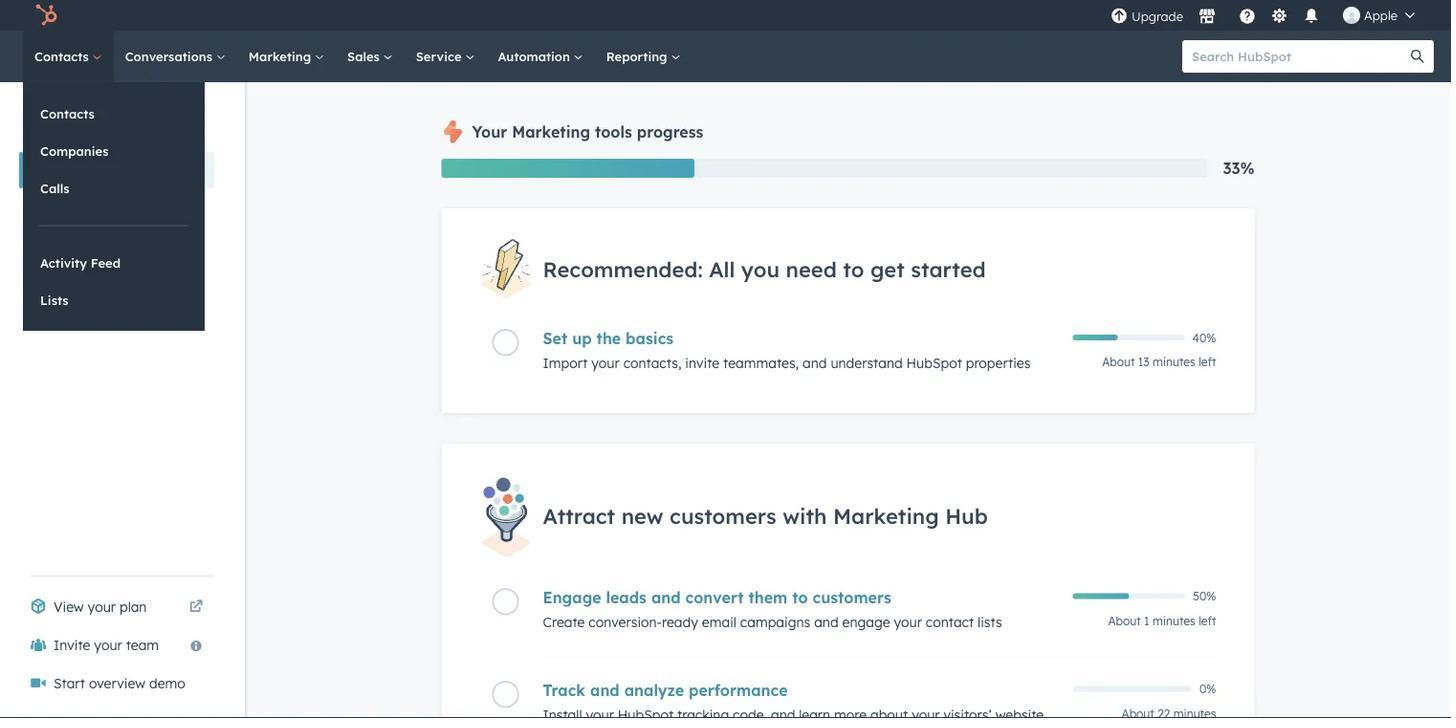 Task type: vqa. For each thing, say whether or not it's contained in the screenshot.
Chatflow
no



Task type: locate. For each thing, give the bounding box(es) containing it.
invite your team button
[[19, 627, 214, 665]]

marketing button
[[19, 152, 214, 189]]

1 vertical spatial minutes
[[1153, 614, 1196, 628]]

contacts menu
[[23, 82, 205, 331]]

feed
[[91, 255, 121, 271]]

2 left from the top
[[1199, 614, 1217, 628]]

new
[[622, 503, 664, 529]]

marketing up "calls"
[[31, 162, 94, 178]]

sales
[[347, 48, 383, 64], [31, 198, 64, 215]]

0 vertical spatial minutes
[[1153, 355, 1196, 370]]

1 vertical spatial sales
[[31, 198, 64, 215]]

and right track
[[590, 681, 620, 700]]

1 vertical spatial customers
[[813, 588, 892, 607]]

13
[[1139, 355, 1150, 370]]

customer service button
[[19, 225, 214, 261]]

minutes right "13"
[[1153, 355, 1196, 370]]

apple button
[[1332, 0, 1427, 31]]

1 vertical spatial to
[[793, 588, 808, 607]]

contact
[[926, 614, 974, 631]]

1 horizontal spatial service
[[416, 48, 465, 64]]

1 horizontal spatial to
[[843, 256, 865, 282]]

help button
[[1232, 0, 1264, 31]]

user
[[31, 115, 74, 139]]

minutes for contacts,
[[1153, 355, 1196, 370]]

need
[[786, 256, 837, 282]]

[object object] complete progress bar up about 1 minutes left
[[1073, 594, 1130, 600]]

minutes right the 1
[[1153, 614, 1196, 628]]

0 vertical spatial to
[[843, 256, 865, 282]]

start overview demo
[[54, 676, 185, 692]]

your marketing tools progress progress bar
[[442, 159, 695, 178]]

and down engage leads and convert them to customers button
[[815, 614, 839, 631]]

1 horizontal spatial sales
[[347, 48, 383, 64]]

[object object] complete progress bar
[[1073, 335, 1118, 341], [1073, 594, 1130, 600]]

1 vertical spatial left
[[1199, 614, 1217, 628]]

convert
[[686, 588, 744, 607]]

about 13 minutes left
[[1103, 355, 1217, 370]]

about left "13"
[[1103, 355, 1135, 370]]

minutes
[[1153, 355, 1196, 370], [1153, 614, 1196, 628]]

2 minutes from the top
[[1153, 614, 1196, 628]]

0 horizontal spatial sales
[[31, 198, 64, 215]]

left
[[1199, 355, 1217, 370], [1199, 614, 1217, 628]]

set
[[543, 329, 568, 349]]

set up the basics import your contacts, invite teammates, and understand hubspot properties
[[543, 329, 1031, 372]]

your down the
[[592, 355, 620, 372]]

customers inside the engage leads and convert them to customers create conversion-ready email campaigns and engage your contact lists
[[813, 588, 892, 607]]

menu containing apple
[[1109, 0, 1429, 31]]

about left the 1
[[1109, 614, 1141, 628]]

40%
[[1193, 331, 1217, 345]]

hubspot image
[[34, 4, 57, 27]]

sales down "calls"
[[31, 198, 64, 215]]

to left get
[[843, 256, 865, 282]]

to inside the engage leads and convert them to customers create conversion-ready email campaigns and engage your contact lists
[[793, 588, 808, 607]]

0 vertical spatial sales
[[347, 48, 383, 64]]

1 vertical spatial service
[[95, 234, 142, 251]]

to right them
[[793, 588, 808, 607]]

minutes for customers
[[1153, 614, 1196, 628]]

lists link
[[23, 282, 205, 319]]

engage leads and convert them to customers create conversion-ready email campaigns and engage your contact lists
[[543, 588, 1003, 631]]

contacts down hubspot link
[[34, 48, 93, 64]]

1 vertical spatial about
[[1109, 614, 1141, 628]]

0 vertical spatial about
[[1103, 355, 1135, 370]]

1 horizontal spatial customers
[[813, 588, 892, 607]]

contacts up companies
[[40, 106, 95, 122]]

contacts link
[[23, 31, 114, 82], [23, 96, 205, 132]]

contacts link down hubspot link
[[23, 31, 114, 82]]

sales button
[[19, 189, 214, 225]]

1 minutes from the top
[[1153, 355, 1196, 370]]

with
[[783, 503, 827, 529]]

your right the engage
[[894, 614, 923, 631]]

marketing
[[249, 48, 315, 64], [512, 122, 591, 142], [31, 162, 94, 178], [834, 503, 939, 529]]

track and analyze performance
[[543, 681, 788, 700]]

0 vertical spatial [object object] complete progress bar
[[1073, 335, 1118, 341]]

start overview demo link
[[19, 665, 214, 703]]

contacts link up companies link at the left top
[[23, 96, 205, 132]]

1 vertical spatial [object object] complete progress bar
[[1073, 594, 1130, 600]]

teammates,
[[724, 355, 799, 372]]

1 left from the top
[[1199, 355, 1217, 370]]

left down 40%
[[1199, 355, 1217, 370]]

up
[[572, 329, 592, 349]]

1 contacts link from the top
[[23, 31, 114, 82]]

service inside button
[[95, 234, 142, 251]]

sales right "marketing" link
[[347, 48, 383, 64]]

customers right the new
[[670, 503, 777, 529]]

service right sales link
[[416, 48, 465, 64]]

hubspot
[[907, 355, 963, 372]]

marketing link
[[237, 31, 336, 82]]

1 vertical spatial contacts
[[40, 106, 95, 122]]

[object object] complete progress bar up about 13 minutes left
[[1073, 335, 1118, 341]]

0 horizontal spatial customers
[[670, 503, 777, 529]]

your inside set up the basics import your contacts, invite teammates, and understand hubspot properties
[[592, 355, 620, 372]]

notifications image
[[1303, 9, 1321, 26]]

view your plan
[[54, 599, 147, 616]]

create
[[543, 614, 585, 631]]

and
[[803, 355, 827, 372], [652, 588, 681, 607], [815, 614, 839, 631], [590, 681, 620, 700]]

left down 50%
[[1199, 614, 1217, 628]]

1 vertical spatial contacts link
[[23, 96, 205, 132]]

Search HubSpot search field
[[1183, 40, 1417, 73]]

automation link
[[487, 31, 595, 82]]

set up the basics button
[[543, 329, 1062, 349]]

0 vertical spatial customers
[[670, 503, 777, 529]]

reporting
[[606, 48, 671, 64]]

service up feed
[[95, 234, 142, 251]]

0 vertical spatial contacts link
[[23, 31, 114, 82]]

user guide views element
[[19, 82, 214, 298]]

0 horizontal spatial to
[[793, 588, 808, 607]]

your
[[592, 355, 620, 372], [88, 599, 116, 616], [894, 614, 923, 631], [94, 637, 122, 654]]

automation
[[498, 48, 574, 64]]

sales link
[[336, 31, 404, 82]]

0 horizontal spatial service
[[95, 234, 142, 251]]

2 [object object] complete progress bar from the top
[[1073, 594, 1130, 600]]

to
[[843, 256, 865, 282], [793, 588, 808, 607]]

overview
[[89, 676, 145, 692]]

invite
[[686, 355, 720, 372]]

customers up the engage
[[813, 588, 892, 607]]

invite
[[54, 637, 90, 654]]

your left 'team'
[[94, 637, 122, 654]]

help image
[[1239, 9, 1257, 26]]

1 [object object] complete progress bar from the top
[[1073, 335, 1118, 341]]

menu
[[1109, 0, 1429, 31]]

0 vertical spatial left
[[1199, 355, 1217, 370]]

team
[[126, 637, 159, 654]]

customers
[[670, 503, 777, 529], [813, 588, 892, 607]]

and down set up the basics button
[[803, 355, 827, 372]]

website
[[31, 271, 81, 288]]

link opens in a new window image
[[189, 596, 203, 619], [189, 601, 203, 614]]

0 vertical spatial service
[[416, 48, 465, 64]]

contacts inside menu
[[40, 106, 95, 122]]

33%
[[1223, 159, 1255, 178]]



Task type: describe. For each thing, give the bounding box(es) containing it.
engage leads and convert them to customers button
[[543, 588, 1062, 607]]

the
[[597, 329, 621, 349]]

contacts,
[[624, 355, 682, 372]]

2 link opens in a new window image from the top
[[189, 601, 203, 614]]

recommended: all you need to get started
[[543, 256, 986, 282]]

view your plan link
[[19, 589, 214, 627]]

started
[[911, 256, 986, 282]]

search image
[[1412, 50, 1425, 63]]

about 1 minutes left
[[1109, 614, 1217, 628]]

them
[[749, 588, 788, 607]]

companies
[[40, 143, 109, 159]]

tools
[[595, 122, 633, 142]]

website (cms)
[[31, 271, 123, 288]]

settings link
[[1268, 5, 1292, 25]]

hubspot link
[[23, 4, 72, 27]]

conversations link
[[114, 31, 237, 82]]

and inside set up the basics import your contacts, invite teammates, and understand hubspot properties
[[803, 355, 827, 372]]

engage
[[843, 614, 891, 631]]

marketing up your marketing tools progress progress bar
[[512, 122, 591, 142]]

website (cms) button
[[19, 261, 214, 298]]

lists
[[40, 292, 68, 308]]

progress
[[637, 122, 704, 142]]

marketplaces button
[[1188, 0, 1228, 31]]

activity
[[40, 255, 87, 271]]

marketing left the hub
[[834, 503, 939, 529]]

basics
[[626, 329, 674, 349]]

2 contacts link from the top
[[23, 96, 205, 132]]

your marketing tools progress
[[472, 122, 704, 142]]

conversion-
[[589, 614, 662, 631]]

your left plan
[[88, 599, 116, 616]]

leads
[[606, 588, 647, 607]]

settings image
[[1271, 8, 1289, 25]]

demo
[[149, 676, 185, 692]]

your inside the engage leads and convert them to customers create conversion-ready email campaigns and engage your contact lists
[[894, 614, 923, 631]]

start
[[54, 676, 85, 692]]

properties
[[966, 355, 1031, 372]]

service link
[[404, 31, 487, 82]]

plan
[[120, 599, 147, 616]]

user guide
[[31, 115, 136, 139]]

view
[[54, 599, 84, 616]]

marketing left sales link
[[249, 48, 315, 64]]

performance
[[689, 681, 788, 700]]

lists
[[978, 614, 1003, 631]]

recommended:
[[543, 256, 703, 282]]

calls link
[[23, 170, 205, 207]]

apple
[[1365, 7, 1398, 23]]

companies link
[[23, 133, 205, 169]]

reporting link
[[595, 31, 692, 82]]

attract new customers with marketing hub
[[543, 503, 988, 529]]

upgrade
[[1132, 9, 1184, 24]]

customer
[[31, 234, 92, 251]]

[object object] complete progress bar for contacts,
[[1073, 335, 1118, 341]]

import
[[543, 355, 588, 372]]

1
[[1145, 614, 1150, 628]]

upgrade image
[[1111, 8, 1128, 25]]

and up ready
[[652, 588, 681, 607]]

bob builder image
[[1344, 7, 1361, 24]]

marketing inside button
[[31, 162, 94, 178]]

notifications button
[[1296, 0, 1328, 31]]

email
[[702, 614, 737, 631]]

1 link opens in a new window image from the top
[[189, 596, 203, 619]]

conversations
[[125, 48, 216, 64]]

campaigns
[[741, 614, 811, 631]]

your inside button
[[94, 637, 122, 654]]

[object object] complete progress bar for customers
[[1073, 594, 1130, 600]]

(cms)
[[85, 271, 123, 288]]

left for customers
[[1199, 614, 1217, 628]]

activity feed
[[40, 255, 121, 271]]

understand
[[831, 355, 903, 372]]

calls
[[40, 180, 69, 196]]

about for customers
[[1109, 614, 1141, 628]]

analyze
[[625, 681, 684, 700]]

engage
[[543, 588, 602, 607]]

get
[[871, 256, 905, 282]]

marketplaces image
[[1199, 9, 1216, 26]]

attract
[[543, 503, 616, 529]]

all
[[709, 256, 735, 282]]

your
[[472, 122, 508, 142]]

you
[[742, 256, 780, 282]]

activity feed link
[[23, 245, 205, 281]]

invite your team
[[54, 637, 159, 654]]

search button
[[1402, 40, 1435, 73]]

track and analyze performance button
[[543, 681, 1062, 700]]

guide
[[80, 115, 136, 139]]

0 vertical spatial contacts
[[34, 48, 93, 64]]

track
[[543, 681, 586, 700]]

sales inside button
[[31, 198, 64, 215]]

50%
[[1194, 589, 1217, 604]]

about for contacts,
[[1103, 355, 1135, 370]]

0%
[[1200, 682, 1217, 697]]

left for contacts,
[[1199, 355, 1217, 370]]

customer service
[[31, 234, 142, 251]]



